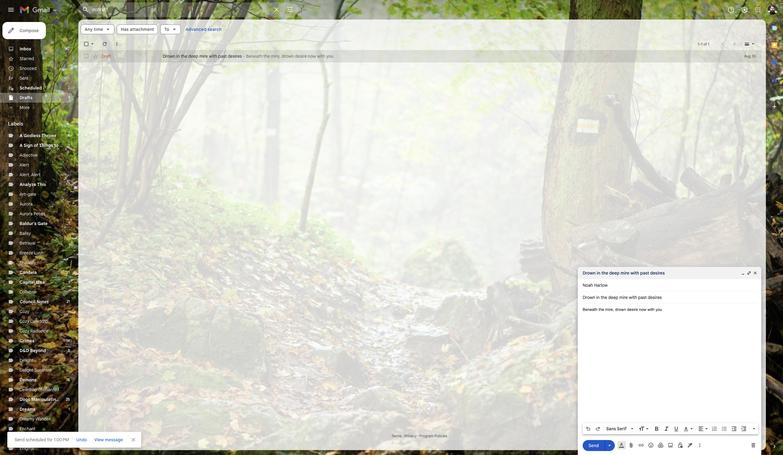 Task type: vqa. For each thing, say whether or not it's contained in the screenshot.
rightmost USE
no



Task type: locate. For each thing, give the bounding box(es) containing it.
3 cozy from the top
[[20, 329, 29, 334]]

come
[[60, 143, 72, 148]]

1 horizontal spatial desires
[[650, 271, 665, 276]]

privacy link
[[404, 434, 417, 439]]

desires inside row
[[228, 54, 242, 59]]

footer
[[78, 434, 761, 446]]

deep for drown in the deep mire with past desires - beneath the mire, drown desire now with you
[[188, 54, 198, 59]]

None checkbox
[[83, 41, 89, 47], [83, 53, 89, 59], [83, 41, 89, 47], [83, 53, 89, 59]]

drown inside dialog
[[583, 271, 596, 276]]

numbered list ‪(⌘⇧7)‬ image
[[711, 426, 718, 433]]

delight down d&d
[[20, 358, 33, 364]]

mire for drown in the deep mire with past desires - beneath the mire, drown desire now with you
[[199, 54, 208, 59]]

of
[[704, 42, 707, 46], [34, 143, 38, 148], [97, 441, 100, 445]]

0 vertical spatial mire
[[199, 54, 208, 59]]

desires left -
[[228, 54, 242, 59]]

footer containing terms
[[78, 434, 761, 446]]

2 21 from the top
[[66, 300, 70, 304]]

enchant
[[20, 427, 35, 432]]

mire, inside message body text box
[[605, 308, 614, 312]]

· right terms "link"
[[402, 434, 403, 439]]

drown up noah
[[583, 271, 596, 276]]

1 vertical spatial desires
[[650, 271, 665, 276]]

snoozed
[[20, 66, 37, 71]]

1 horizontal spatial of
[[97, 441, 100, 445]]

1 vertical spatial of
[[34, 143, 38, 148]]

baldur's gate
[[20, 221, 48, 227]]

enchanted down enchant
[[20, 436, 40, 442]]

1 horizontal spatial alert
[[31, 172, 40, 178]]

1 aurora from the top
[[20, 202, 33, 207]]

aurora petals
[[20, 211, 45, 217]]

idea
[[36, 280, 45, 285]]

0 vertical spatial beneath
[[246, 54, 262, 59]]

1 vertical spatial desire
[[627, 308, 638, 312]]

close image
[[753, 271, 758, 276]]

cozy down council
[[20, 309, 29, 315]]

of inside the labels navigation
[[34, 143, 38, 148]]

aug
[[744, 54, 751, 58]]

desires for drown in the deep mire with past desires - beneath the mire, drown desire now with you
[[228, 54, 242, 59]]

0 horizontal spatial you
[[326, 54, 333, 59]]

activity:
[[721, 434, 734, 439]]

sign
[[24, 143, 33, 148]]

0 vertical spatial 21
[[66, 270, 70, 275]]

0 horizontal spatial alert
[[20, 162, 29, 168]]

any time button
[[81, 24, 114, 34]]

desires
[[228, 54, 242, 59], [650, 271, 665, 276]]

sans
[[606, 427, 616, 432]]

time
[[94, 27, 103, 32]]

1 vertical spatial 21
[[66, 300, 70, 304]]

aurora for aurora petals
[[20, 211, 33, 217]]

beneath down noah
[[583, 308, 598, 312]]

of left 15
[[97, 441, 100, 445]]

0 vertical spatial dewdrop
[[30, 319, 48, 325]]

1 horizontal spatial desire
[[627, 308, 638, 312]]

wander
[[35, 417, 51, 422]]

0 vertical spatial alert
[[20, 162, 29, 168]]

1
[[698, 42, 699, 46], [701, 42, 703, 46], [708, 42, 709, 46], [68, 95, 70, 100], [68, 143, 70, 148], [68, 182, 70, 187], [68, 221, 70, 226], [68, 280, 70, 285], [68, 407, 70, 412]]

drown in the deep mire with past desires
[[583, 271, 665, 276]]

1 cozy from the top
[[20, 309, 29, 315]]

·
[[402, 434, 403, 439], [417, 434, 418, 439]]

send left the more send options icon at the right
[[589, 443, 599, 449]]

1 vertical spatial mire,
[[605, 308, 614, 312]]

dewdrop down demons link
[[20, 388, 37, 393]]

dogs
[[20, 397, 30, 403]]

0.15
[[83, 441, 90, 445]]

sans serif
[[606, 427, 627, 432]]

0 horizontal spatial mire,
[[271, 54, 281, 59]]

a sign of things to come
[[20, 143, 72, 148]]

deep inside row
[[188, 54, 198, 59]]

dreamy wander
[[20, 417, 51, 422]]

dewdrop up radiance
[[30, 319, 48, 325]]

21 for candela
[[66, 270, 70, 275]]

mire inside dialog
[[621, 271, 629, 276]]

0 vertical spatial delight
[[20, 358, 33, 364]]

0 vertical spatial drown
[[282, 54, 294, 59]]

footer inside main content
[[78, 434, 761, 446]]

dreams link
[[20, 407, 35, 413]]

in inside dialog
[[597, 271, 600, 276]]

drown in the deep mire with past desires - beneath the mire, drown desire now with you
[[163, 54, 333, 59]]

1 for capital idea
[[68, 280, 70, 285]]

1 horizontal spatial drown
[[583, 271, 596, 276]]

1 vertical spatial a
[[20, 143, 23, 148]]

beneath inside message body text box
[[583, 308, 598, 312]]

delight down delight link
[[20, 368, 33, 373]]

minimize image
[[741, 271, 745, 276]]

art-gate link
[[20, 192, 36, 197]]

0 horizontal spatial now
[[308, 54, 316, 59]]

desires for drown in the deep mire with past desires
[[650, 271, 665, 276]]

0 horizontal spatial gb
[[91, 441, 96, 445]]

baldur's gate link
[[20, 221, 48, 227]]

underline ‪(⌘u)‬ image
[[673, 427, 679, 433]]

0 vertical spatial now
[[308, 54, 316, 59]]

indent more ‪(⌘])‬ image
[[741, 426, 747, 433]]

mire, inside row
[[271, 54, 281, 59]]

tab list
[[766, 20, 783, 434]]

drown down to 'dropdown button'
[[163, 54, 175, 59]]

1 horizontal spatial deep
[[609, 271, 619, 276]]

0 vertical spatial a
[[20, 133, 23, 139]]

0 horizontal spatial drown
[[163, 54, 175, 59]]

drown for drown in the deep mire with past desires
[[583, 271, 596, 276]]

cozy
[[20, 309, 29, 315], [20, 319, 29, 325], [20, 329, 29, 334]]

desire
[[295, 54, 307, 59], [627, 308, 638, 312]]

Search mail text field
[[92, 7, 269, 13]]

1 vertical spatial beneath
[[583, 308, 598, 312]]

council
[[20, 299, 35, 305]]

a left the godless at left top
[[20, 133, 23, 139]]

2 horizontal spatial of
[[704, 42, 707, 46]]

2 a from the top
[[20, 143, 23, 148]]

aug 30
[[744, 54, 756, 58]]

21 for council notes
[[66, 300, 70, 304]]

dewdrop
[[30, 319, 48, 325], [20, 388, 37, 393]]

0 vertical spatial cozy
[[20, 309, 29, 315]]

the
[[181, 54, 187, 59], [263, 54, 270, 59], [601, 271, 608, 276], [599, 308, 604, 312]]

main content
[[78, 20, 766, 451]]

desires up subject field at the right bottom of page
[[650, 271, 665, 276]]

aurora down art-gate link
[[20, 202, 33, 207]]

1 for dreams
[[68, 407, 70, 412]]

0 vertical spatial desires
[[228, 54, 242, 59]]

2 gb from the left
[[105, 441, 111, 445]]

2 vertical spatial cozy
[[20, 329, 29, 334]]

past inside dialog
[[640, 271, 649, 276]]

alert, alert
[[20, 172, 40, 178]]

dewdrop enchanted link
[[20, 388, 59, 393]]

gb right 0.15
[[91, 441, 96, 445]]

1 vertical spatial in
[[597, 271, 600, 276]]

analyze this link
[[20, 182, 46, 187]]

with inside message body text box
[[647, 308, 655, 312]]

alert
[[20, 162, 29, 168], [31, 172, 40, 178]]

1 horizontal spatial beneath
[[583, 308, 598, 312]]

aurora down aurora link
[[20, 211, 33, 217]]

0 vertical spatial in
[[176, 54, 180, 59]]

drown
[[282, 54, 294, 59], [615, 308, 626, 312]]

3
[[68, 349, 70, 353]]

beneath the mire, drown desire now with you
[[583, 308, 662, 312]]

alert up analyze this
[[31, 172, 40, 178]]

send up enigma
[[15, 438, 25, 443]]

1 horizontal spatial now
[[639, 308, 646, 312]]

bold ‪(⌘b)‬ image
[[654, 426, 660, 433]]

of for 0.15 gb of 15 gb used
[[97, 441, 100, 445]]

in inside row
[[176, 54, 180, 59]]

1 horizontal spatial mire,
[[605, 308, 614, 312]]

in down to 'dropdown button'
[[176, 54, 180, 59]]

enchanted up 'manipulating'
[[38, 388, 59, 393]]

to
[[54, 143, 59, 148]]

1 a from the top
[[20, 133, 23, 139]]

details link
[[744, 440, 755, 445]]

1 vertical spatial now
[[639, 308, 646, 312]]

cozy up crimes
[[20, 329, 29, 334]]

-
[[243, 54, 245, 59]]

formatting options toolbar
[[583, 424, 758, 435]]

0 horizontal spatial desire
[[295, 54, 307, 59]]

a left sign
[[20, 143, 23, 148]]

deep inside dialog
[[609, 271, 619, 276]]

1 horizontal spatial mire
[[621, 271, 629, 276]]

toggle confidential mode image
[[677, 443, 683, 449]]

30
[[752, 54, 756, 58]]

0 horizontal spatial of
[[34, 143, 38, 148]]

0 vertical spatial past
[[218, 54, 227, 59]]

1 horizontal spatial you
[[656, 308, 662, 312]]

cozy for cozy 'link'
[[20, 309, 29, 315]]

1 horizontal spatial in
[[597, 271, 600, 276]]

of right –
[[704, 42, 707, 46]]

1 vertical spatial cozy
[[20, 319, 29, 325]]

2 cozy from the top
[[20, 319, 29, 325]]

drown inside row
[[163, 54, 175, 59]]

cozy dewdrop
[[20, 319, 48, 325]]

inbox
[[20, 46, 31, 52]]

used
[[111, 441, 120, 445]]

aurora
[[20, 202, 33, 207], [20, 211, 33, 217]]

noah harlow
[[583, 283, 608, 288]]

more
[[20, 105, 30, 110]]

beneath
[[246, 54, 262, 59], [583, 308, 598, 312]]

2 delight from the top
[[20, 368, 33, 373]]

delight
[[20, 358, 33, 364], [20, 368, 33, 373]]

privacy
[[404, 434, 417, 439]]

cozy down cozy 'link'
[[20, 319, 29, 325]]

aurora petals link
[[20, 211, 45, 217]]

send for send
[[589, 443, 599, 449]]

in for drown in the deep mire with past desires
[[597, 271, 600, 276]]

1 vertical spatial you
[[656, 308, 662, 312]]

1 vertical spatial past
[[640, 271, 649, 276]]

pop out image
[[747, 271, 752, 276]]

betrayal
[[20, 241, 35, 246]]

past
[[218, 54, 227, 59], [640, 271, 649, 276]]

ballsy
[[20, 231, 31, 236]]

mire for drown in the deep mire with past desires
[[621, 271, 629, 276]]

dreamy wander link
[[20, 417, 51, 422]]

desires inside dialog
[[650, 271, 665, 276]]

more options image
[[698, 443, 702, 449]]

0 vertical spatial desire
[[295, 54, 307, 59]]

0 vertical spatial drown
[[163, 54, 175, 59]]

the down harlow
[[599, 308, 604, 312]]

0 horizontal spatial desires
[[228, 54, 242, 59]]

1 delight from the top
[[20, 358, 33, 364]]

1 gb from the left
[[91, 441, 96, 445]]

1 vertical spatial alert
[[31, 172, 40, 178]]

mire inside row
[[199, 54, 208, 59]]

0 vertical spatial mire,
[[271, 54, 281, 59]]

beneath right -
[[246, 54, 262, 59]]

1 21 from the top
[[66, 270, 70, 275]]

a for a sign of things to come
[[20, 143, 23, 148]]

0 horizontal spatial deep
[[188, 54, 198, 59]]

1 vertical spatial mire
[[621, 271, 629, 276]]

adjective
[[20, 153, 38, 158]]

gb
[[91, 441, 96, 445], [105, 441, 111, 445]]

toggle split pane mode image
[[744, 41, 750, 47]]

undo ‪(⌘z)‬ image
[[585, 426, 591, 433]]

crimes link
[[20, 339, 34, 344]]

of right sign
[[34, 143, 38, 148]]

drown
[[163, 54, 175, 59], [583, 271, 596, 276]]

insert link ‪(⌘k)‬ image
[[638, 443, 644, 449]]

1 vertical spatial delight
[[20, 368, 33, 373]]

1 vertical spatial aurora
[[20, 211, 33, 217]]

more image
[[114, 41, 120, 47]]

in up harlow
[[597, 271, 600, 276]]

· right privacy link
[[417, 434, 418, 439]]

alert up alert,
[[20, 162, 29, 168]]

15
[[101, 441, 105, 445]]

1 horizontal spatial past
[[640, 271, 649, 276]]

send inside button
[[589, 443, 599, 449]]

0 vertical spatial aurora
[[20, 202, 33, 207]]

None search field
[[78, 2, 299, 17]]

1 vertical spatial drown
[[583, 271, 596, 276]]

art-gate
[[20, 192, 36, 197]]

alert
[[7, 14, 773, 448]]

0 horizontal spatial ·
[[402, 434, 403, 439]]

italic ‪(⌘i)‬ image
[[663, 426, 670, 433]]

cozy for cozy dewdrop
[[20, 319, 29, 325]]

0 horizontal spatial mire
[[199, 54, 208, 59]]

enchanted link
[[20, 436, 40, 442]]

0 horizontal spatial drown
[[282, 54, 294, 59]]

row
[[78, 50, 761, 62]]

send button
[[583, 441, 605, 452]]

main menu image
[[7, 6, 15, 13]]

compose button
[[2, 22, 46, 39]]

0 vertical spatial deep
[[188, 54, 198, 59]]

1 vertical spatial drown
[[615, 308, 626, 312]]

any
[[85, 27, 93, 32]]

gb right 15
[[105, 441, 111, 445]]

labels heading
[[8, 121, 65, 127]]

1 for drafts
[[68, 95, 70, 100]]

mire
[[199, 54, 208, 59], [621, 271, 629, 276]]

1 horizontal spatial ·
[[417, 434, 418, 439]]

1 horizontal spatial gb
[[105, 441, 111, 445]]

0 horizontal spatial send
[[15, 438, 25, 443]]

0 vertical spatial you
[[326, 54, 333, 59]]

1 horizontal spatial send
[[589, 443, 599, 449]]

2 aurora from the top
[[20, 211, 33, 217]]

the up harlow
[[601, 271, 608, 276]]

0 horizontal spatial past
[[218, 54, 227, 59]]

refresh image
[[102, 41, 108, 47]]

indent less ‪(⌘[)‬ image
[[731, 426, 737, 433]]

2 vertical spatial of
[[97, 441, 100, 445]]

1 – 1 of 1
[[698, 42, 709, 46]]

aurora link
[[20, 202, 33, 207]]

1 vertical spatial deep
[[609, 271, 619, 276]]

1 horizontal spatial drown
[[615, 308, 626, 312]]

d&d beyond link
[[20, 348, 46, 354]]

0 horizontal spatial in
[[176, 54, 180, 59]]

more button
[[0, 103, 73, 113]]

in
[[176, 54, 180, 59], [597, 271, 600, 276]]

14
[[66, 339, 70, 343]]

now inside message body text box
[[639, 308, 646, 312]]

0 horizontal spatial beneath
[[246, 54, 262, 59]]

support image
[[727, 6, 735, 13]]

advanced search options image
[[284, 3, 296, 16]]

snoozed link
[[20, 66, 37, 71]]



Task type: describe. For each thing, give the bounding box(es) containing it.
council notes
[[20, 299, 49, 305]]

delight for delight sunshine
[[20, 368, 33, 373]]

1 vertical spatial enchanted
[[20, 436, 40, 442]]

baldur's
[[20, 221, 37, 227]]

insert emoji ‪(⌘⇧2)‬ image
[[648, 443, 654, 449]]

desire inside message body text box
[[627, 308, 638, 312]]

drown for drown in the deep mire with past desires - beneath the mire, drown desire now with you
[[163, 54, 175, 59]]

starred
[[20, 56, 34, 61]]

aurora for aurora link
[[20, 202, 33, 207]]

inbox link
[[20, 46, 31, 52]]

a for a godless throne
[[20, 133, 23, 139]]

analyze this
[[20, 182, 46, 187]]

radiance
[[30, 329, 48, 334]]

betrayal link
[[20, 241, 35, 246]]

attachment
[[130, 27, 154, 32]]

a godless throne link
[[20, 133, 56, 139]]

clear search image
[[270, 3, 283, 16]]

to button
[[160, 24, 181, 34]]

hours
[[739, 434, 748, 439]]

drafts
[[20, 95, 32, 101]]

1:00 pm
[[54, 438, 69, 443]]

more formatting options image
[[751, 426, 757, 433]]

1 for analyze this
[[68, 182, 70, 187]]

settings image
[[741, 6, 748, 13]]

demons link
[[20, 378, 36, 383]]

now inside row
[[308, 54, 316, 59]]

terms
[[391, 434, 402, 439]]

delight for delight link
[[20, 358, 33, 364]]

0 vertical spatial enchanted
[[38, 388, 59, 393]]

time
[[60, 397, 70, 403]]

gate
[[28, 192, 36, 197]]

of for a sign of things to come
[[34, 143, 38, 148]]

Subject field
[[583, 295, 756, 301]]

1 for a sign of things to come
[[68, 143, 70, 148]]

demons
[[20, 378, 36, 383]]

brutality
[[20, 260, 36, 266]]

view message
[[94, 438, 123, 443]]

breeze lush link
[[20, 251, 43, 256]]

4
[[68, 133, 70, 138]]

discard draft ‪(⌘⇧d)‬ image
[[750, 443, 756, 449]]

0 vertical spatial of
[[704, 42, 707, 46]]

1 · from the left
[[402, 434, 403, 439]]

last
[[698, 434, 705, 439]]

alert, alert link
[[20, 172, 40, 178]]

insert photo image
[[667, 443, 674, 449]]

dreamy
[[20, 417, 35, 422]]

the right -
[[263, 54, 270, 59]]

attach files image
[[628, 443, 634, 449]]

undo
[[76, 438, 87, 443]]

2 · from the left
[[417, 434, 418, 439]]

drown inside message body text box
[[615, 308, 626, 312]]

advanced
[[186, 27, 206, 32]]

1 for baldur's gate
[[68, 221, 70, 226]]

insert files using drive image
[[658, 443, 664, 449]]

you inside row
[[326, 54, 333, 59]]

account
[[706, 434, 720, 439]]

scheduled link
[[20, 85, 42, 91]]

row containing draft
[[78, 50, 761, 62]]

crimes
[[20, 339, 34, 344]]

undo alert
[[74, 435, 89, 446]]

lush
[[34, 251, 43, 256]]

alert,
[[20, 172, 30, 178]]

enigma
[[20, 446, 34, 452]]

a godless throne
[[20, 133, 56, 139]]

ballsy link
[[20, 231, 31, 236]]

alert link
[[20, 162, 29, 168]]

drown inside row
[[282, 54, 294, 59]]

cozy radiance
[[20, 329, 48, 334]]

deep for drown in the deep mire with past desires
[[609, 271, 619, 276]]

starred link
[[20, 56, 34, 61]]

gmail image
[[20, 4, 53, 16]]

Message Body text field
[[583, 307, 756, 422]]

the down advanced
[[181, 54, 187, 59]]

search mail image
[[80, 4, 91, 15]]

dewdrop enchanted
[[20, 388, 59, 393]]

beyond
[[30, 348, 46, 354]]

labels
[[8, 121, 23, 127]]

redo ‪(⌘y)‬ image
[[595, 426, 601, 433]]

for
[[47, 438, 53, 443]]

the inside message body text box
[[599, 308, 604, 312]]

cozy for cozy radiance
[[20, 329, 29, 334]]

sans serif option
[[605, 426, 630, 433]]

collapse
[[20, 290, 36, 295]]

scheduled
[[20, 85, 42, 91]]

details
[[744, 440, 755, 445]]

advanced search button
[[183, 24, 224, 35]]

has attachment button
[[117, 24, 158, 34]]

to
[[164, 27, 169, 32]]

more send options image
[[607, 443, 613, 449]]

d&d beyond
[[20, 348, 46, 354]]

2
[[68, 86, 70, 90]]

insert signature image
[[687, 443, 693, 449]]

manipulating
[[31, 397, 59, 403]]

terms · privacy · program policies
[[391, 434, 447, 439]]

alert containing send scheduled for 1:00 pm
[[7, 14, 773, 448]]

desire inside row
[[295, 54, 307, 59]]

drown in the deep mire with past desires dialog
[[578, 267, 761, 456]]

dogs manipulating time
[[20, 397, 70, 403]]

harlow
[[594, 283, 608, 288]]

last account activity: 17 hours ago details
[[698, 434, 755, 445]]

past for drown in the deep mire with past desires
[[640, 271, 649, 276]]

adjective link
[[20, 153, 38, 158]]

things
[[39, 143, 53, 148]]

main content containing any time
[[78, 20, 766, 451]]

in for drown in the deep mire with past desires - beneath the mire, drown desire now with you
[[176, 54, 180, 59]]

ago
[[749, 434, 755, 439]]

analyze
[[20, 182, 36, 187]]

cozy dewdrop link
[[20, 319, 48, 325]]

program
[[419, 434, 434, 439]]

delight sunshine link
[[20, 368, 52, 373]]

capital idea link
[[20, 280, 45, 285]]

enigma link
[[20, 446, 34, 452]]

you inside message body text box
[[656, 308, 662, 312]]

147
[[64, 46, 70, 51]]

send for send scheduled for 1:00 pm
[[15, 438, 25, 443]]

1 vertical spatial dewdrop
[[20, 388, 37, 393]]

has attachment
[[121, 27, 154, 32]]

enchant link
[[20, 427, 35, 432]]

any time
[[85, 27, 103, 32]]

follow link to manage storage image
[[122, 440, 128, 446]]

council notes link
[[20, 299, 49, 305]]

bulleted list ‪(⌘⇧8)‬ image
[[721, 426, 727, 433]]

–
[[699, 42, 701, 46]]

godless
[[24, 133, 40, 139]]

past for drown in the deep mire with past desires - beneath the mire, drown desire now with you
[[218, 54, 227, 59]]

labels navigation
[[0, 20, 78, 456]]

collapse link
[[20, 290, 36, 295]]

petals
[[34, 211, 45, 217]]

gate
[[38, 221, 48, 227]]

delight link
[[20, 358, 33, 364]]

program policies link
[[419, 434, 447, 439]]

message
[[105, 438, 123, 443]]



